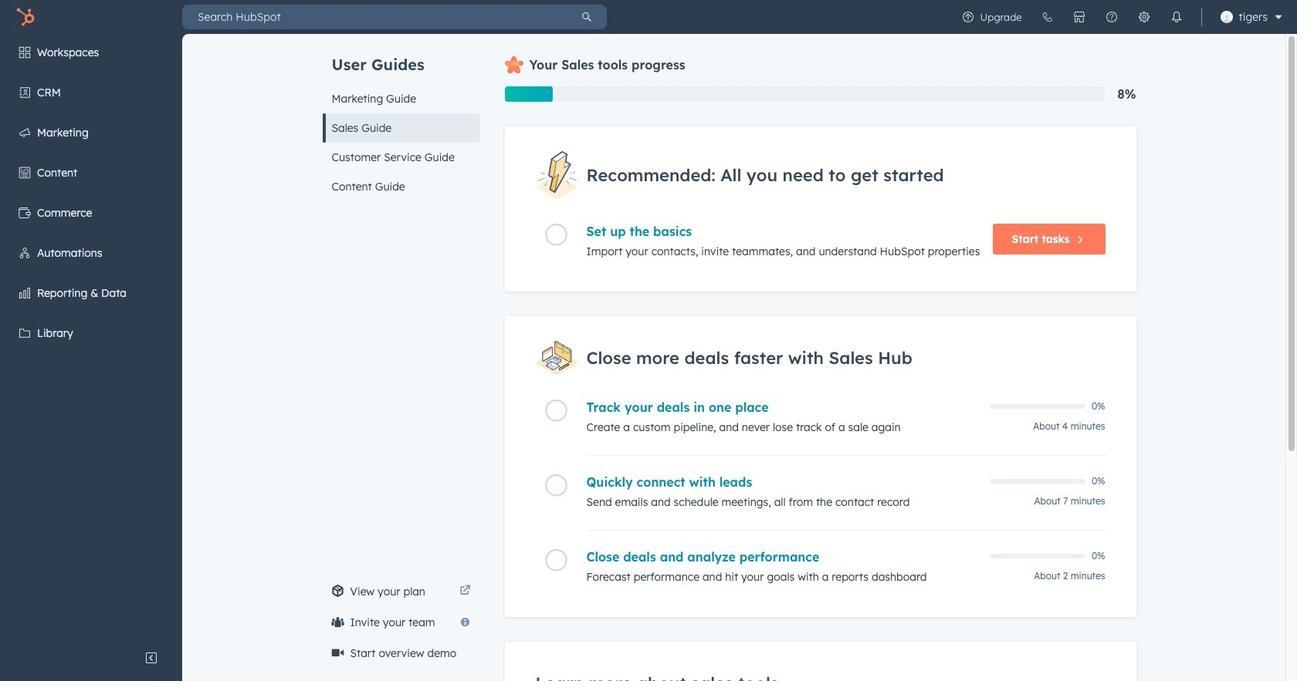 Task type: vqa. For each thing, say whether or not it's contained in the screenshot.
Property Type
no



Task type: describe. For each thing, give the bounding box(es) containing it.
link opens in a new window image
[[460, 586, 471, 598]]

settings image
[[1138, 11, 1150, 23]]

marketplaces image
[[1073, 11, 1085, 23]]

link opens in a new window image
[[460, 583, 471, 602]]

0 horizontal spatial menu
[[0, 34, 182, 643]]

1 horizontal spatial menu
[[952, 0, 1288, 34]]



Task type: locate. For each thing, give the bounding box(es) containing it.
howard n/a image
[[1220, 11, 1233, 23]]

Search HubSpot search field
[[182, 5, 567, 29]]

help image
[[1105, 11, 1118, 23]]

notifications image
[[1170, 11, 1183, 23]]

user guides element
[[322, 34, 480, 202]]

progress bar
[[505, 86, 553, 102]]

menu
[[952, 0, 1288, 34], [0, 34, 182, 643]]



